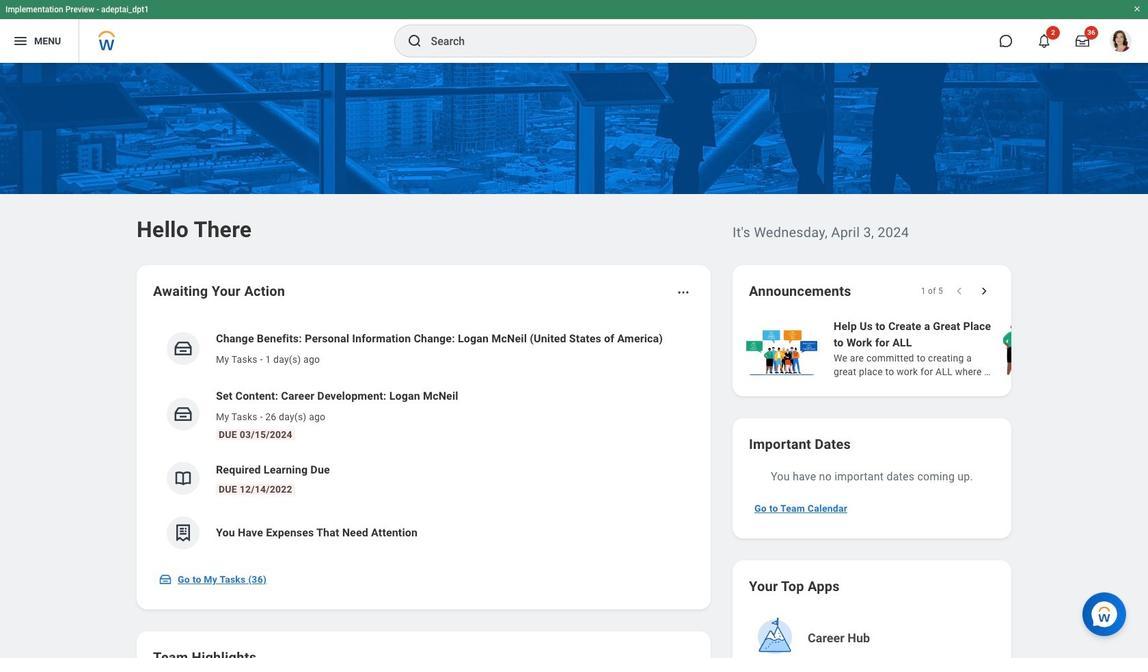 Task type: locate. For each thing, give the bounding box(es) containing it.
dashboard expenses image
[[173, 523, 194, 544]]

search image
[[407, 33, 423, 49]]

status
[[922, 286, 944, 297]]

banner
[[0, 0, 1149, 63]]

close environment banner image
[[1134, 5, 1142, 13]]

Search Workday  search field
[[431, 26, 728, 56]]

related actions image
[[677, 286, 691, 300]]

1 vertical spatial inbox image
[[159, 573, 172, 587]]

inbox large image
[[1076, 34, 1090, 48]]

inbox image
[[173, 339, 194, 359], [159, 573, 172, 587]]

0 vertical spatial inbox image
[[173, 339, 194, 359]]

main content
[[0, 63, 1149, 659]]

list
[[744, 317, 1149, 380], [153, 320, 695, 561]]



Task type: vqa. For each thing, say whether or not it's contained in the screenshot.
the leftmost "Edit"
no



Task type: describe. For each thing, give the bounding box(es) containing it.
book open image
[[173, 468, 194, 489]]

notifications large image
[[1038, 34, 1052, 48]]

1 horizontal spatial list
[[744, 317, 1149, 380]]

0 horizontal spatial list
[[153, 320, 695, 561]]

profile logan mcneil image
[[1111, 30, 1132, 55]]

1 horizontal spatial inbox image
[[173, 339, 194, 359]]

0 horizontal spatial inbox image
[[159, 573, 172, 587]]

inbox image
[[173, 404, 194, 425]]

chevron left small image
[[953, 284, 967, 298]]

chevron right small image
[[978, 284, 992, 298]]

justify image
[[12, 33, 29, 49]]



